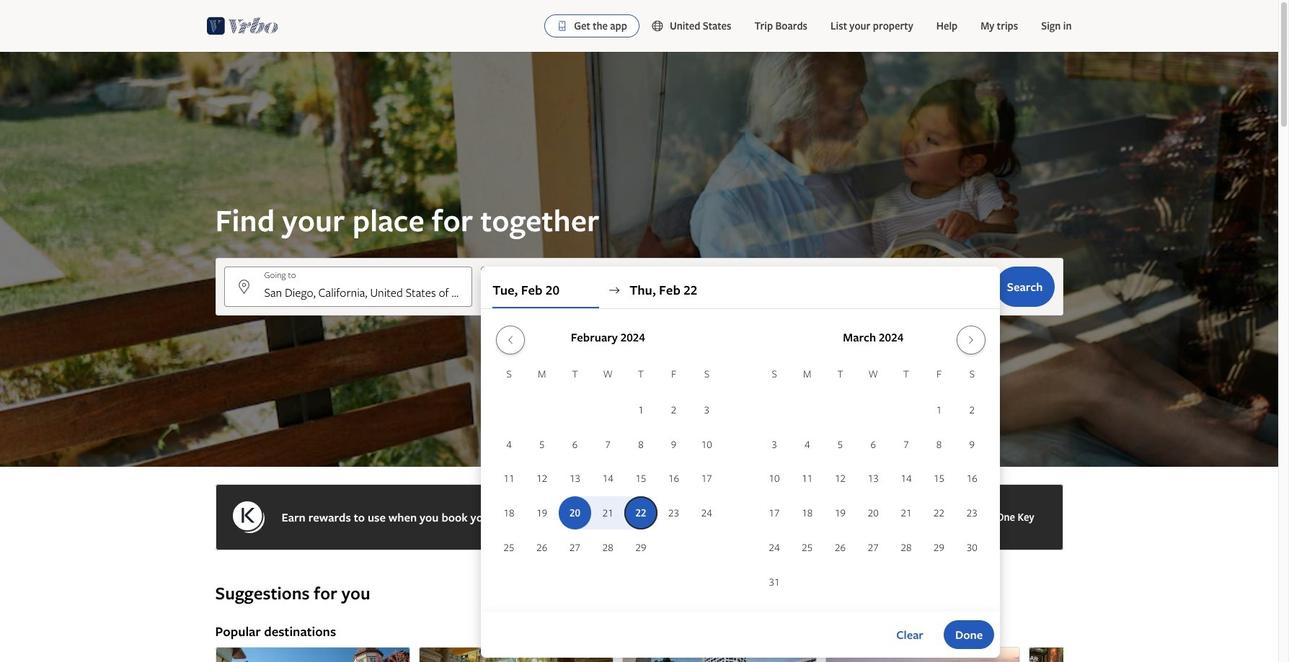 Task type: describe. For each thing, give the bounding box(es) containing it.
downtown seattle featuring a skyscraper, a city and street scenes image
[[622, 647, 817, 663]]

recently viewed region
[[207, 560, 1072, 583]]

application inside "wizard" region
[[493, 320, 989, 600]]

march 2024 element
[[758, 366, 989, 600]]

small image
[[651, 19, 670, 32]]

directional image
[[608, 284, 621, 297]]

download the app button image
[[557, 20, 568, 32]]

february 2024 element
[[493, 366, 723, 566]]

vrbo logo image
[[207, 14, 278, 37]]

next month image
[[962, 335, 980, 346]]

previous month image
[[502, 335, 519, 346]]



Task type: locate. For each thing, give the bounding box(es) containing it.
makiki - lower punchbowl - tantalus showing landscape views, a sunset and a city image
[[825, 647, 1020, 663]]

main content
[[0, 52, 1278, 663]]

gastown showing signage, street scenes and outdoor eating image
[[1029, 647, 1223, 663]]

application
[[493, 320, 989, 600]]

leavenworth featuring a small town or village and street scenes image
[[215, 647, 410, 663]]

wizard region
[[0, 52, 1278, 658]]

las vegas featuring interior views image
[[419, 647, 613, 663]]



Task type: vqa. For each thing, say whether or not it's contained in the screenshot.
Mm phone field
no



